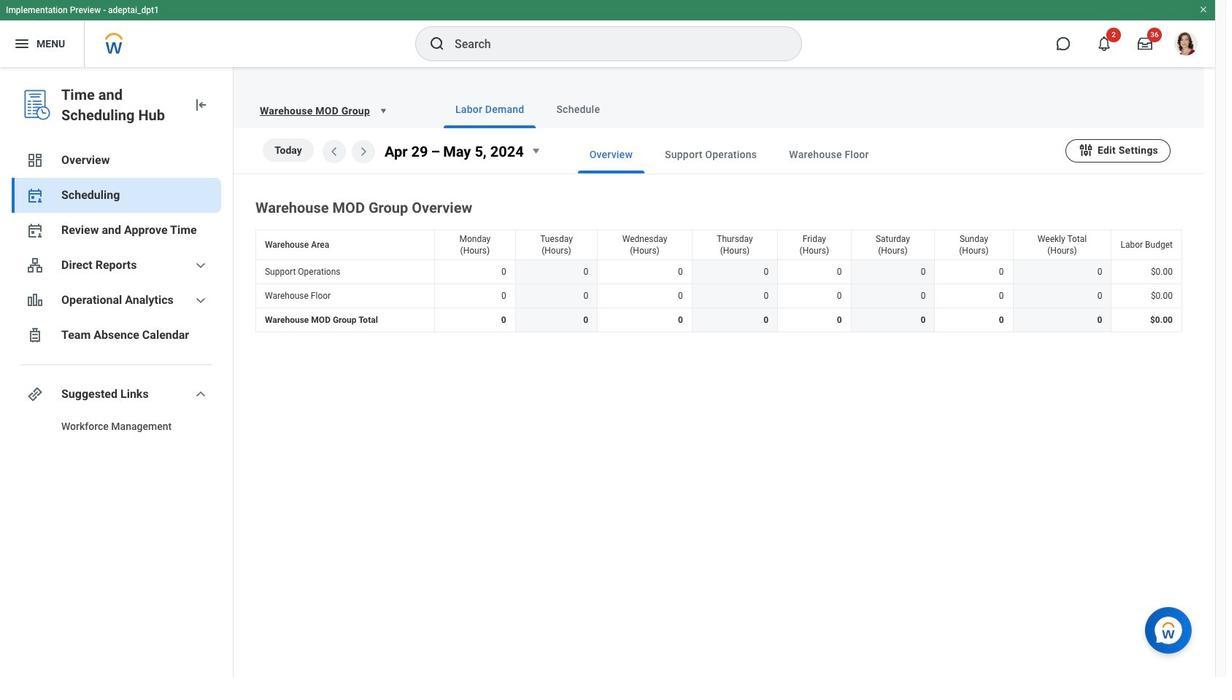 Task type: locate. For each thing, give the bounding box(es) containing it.
calendar user solid image
[[26, 187, 44, 204], [26, 222, 44, 239]]

0 vertical spatial tab list
[[415, 90, 1187, 128]]

chevron left small image
[[325, 143, 343, 160]]

chevron down small image
[[192, 386, 209, 404]]

time and scheduling hub element
[[61, 85, 180, 126]]

tab list
[[415, 90, 1187, 128], [549, 136, 1065, 174]]

close environment banner image
[[1199, 5, 1208, 14]]

task timeoff image
[[26, 327, 44, 344]]

caret down small image
[[376, 104, 390, 118]]

0 vertical spatial calendar user solid image
[[26, 187, 44, 204]]

1 calendar user solid image from the top
[[26, 187, 44, 204]]

search image
[[428, 35, 446, 53]]

banner
[[0, 0, 1215, 67]]

tab panel
[[234, 128, 1204, 336]]

1 vertical spatial calendar user solid image
[[26, 222, 44, 239]]



Task type: vqa. For each thing, say whether or not it's contained in the screenshot.
notifications large 'icon'
yes



Task type: describe. For each thing, give the bounding box(es) containing it.
transformation import image
[[192, 96, 209, 114]]

profile logan mcneil image
[[1174, 32, 1198, 58]]

notifications large image
[[1097, 36, 1111, 51]]

caret down small image
[[527, 142, 544, 160]]

2 calendar user solid image from the top
[[26, 222, 44, 239]]

chevron right small image
[[355, 143, 372, 160]]

navigation pane region
[[0, 67, 234, 678]]

justify image
[[13, 35, 31, 53]]

inbox large image
[[1138, 36, 1152, 51]]

dashboard image
[[26, 152, 44, 169]]

1 vertical spatial tab list
[[549, 136, 1065, 174]]

configure image
[[1078, 142, 1094, 158]]

link image
[[26, 386, 44, 404]]

Search Workday  search field
[[455, 28, 771, 60]]



